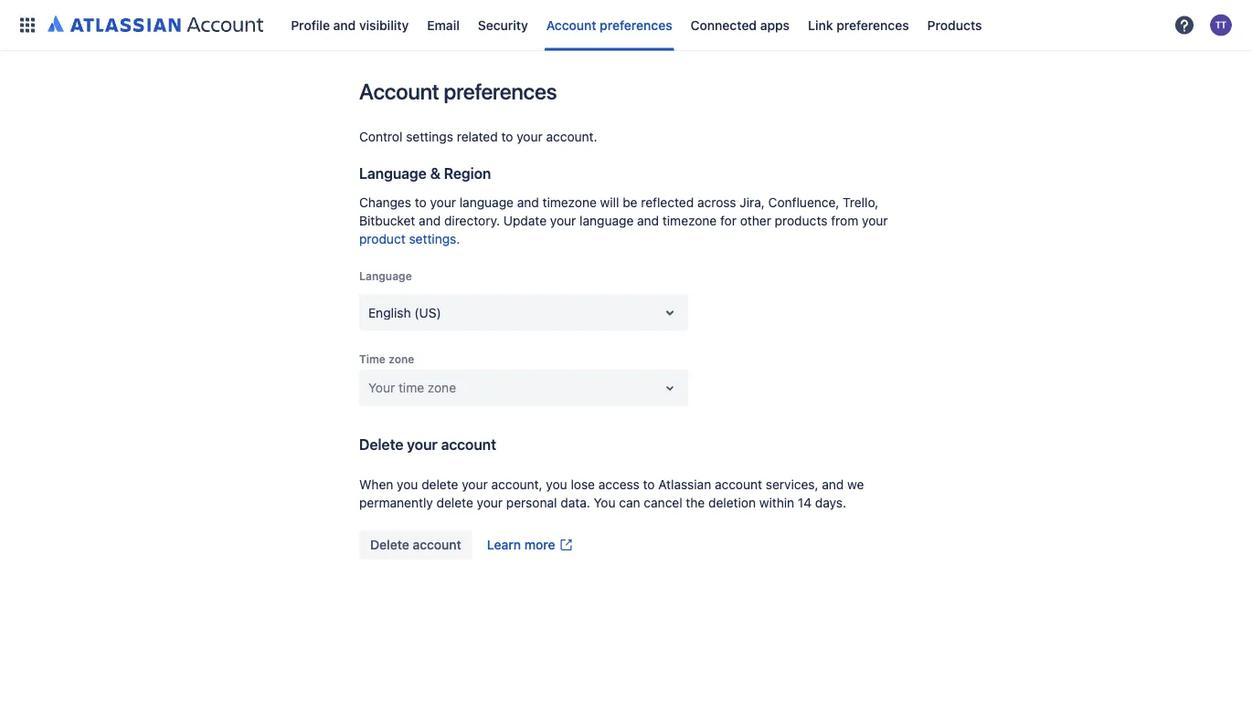 Task type: vqa. For each thing, say whether or not it's contained in the screenshot.
the lose
yes



Task type: locate. For each thing, give the bounding box(es) containing it.
account preferences inside manage profile menu element
[[546, 17, 672, 32]]

account
[[546, 17, 596, 32], [359, 79, 439, 104]]

1 horizontal spatial language
[[580, 213, 634, 229]]

and up days.
[[822, 478, 844, 493]]

manage profile menu element
[[11, 0, 1168, 51]]

preferences for "link preferences" link
[[837, 17, 909, 32]]

and inside manage profile menu element
[[333, 17, 356, 32]]

0 vertical spatial account
[[441, 436, 496, 454]]

apps
[[760, 17, 790, 32]]

1 vertical spatial account
[[359, 79, 439, 104]]

account down permanently
[[413, 538, 461, 553]]

account up deletion
[[715, 478, 762, 493]]

and
[[333, 17, 356, 32], [517, 195, 539, 210], [419, 213, 441, 229], [637, 213, 659, 229], [822, 478, 844, 493]]

account inside button
[[413, 538, 461, 553]]

timezone
[[543, 195, 597, 210], [663, 213, 717, 229]]

trello,
[[843, 195, 879, 210]]

0 vertical spatial account preferences
[[546, 17, 672, 32]]

(us)
[[414, 305, 441, 320]]

timezone left "will"
[[543, 195, 597, 210]]

lose
[[571, 478, 595, 493]]

1 vertical spatial language
[[580, 213, 634, 229]]

delete down permanently
[[370, 538, 409, 553]]

banner
[[0, 0, 1252, 51]]

delete up delete account on the left of the page
[[437, 496, 473, 511]]

preferences
[[600, 17, 672, 32], [837, 17, 909, 32], [444, 79, 557, 104]]

0 vertical spatial language
[[359, 165, 427, 182]]

update
[[503, 213, 547, 229]]

open image
[[659, 302, 681, 324], [659, 377, 681, 399]]

account image
[[1210, 14, 1232, 36]]

security link
[[472, 11, 534, 40]]

you up data. on the bottom left of the page
[[546, 478, 567, 493]]

1 vertical spatial language
[[359, 270, 412, 283]]

2 you from the left
[[546, 478, 567, 493]]

1 horizontal spatial timezone
[[663, 213, 717, 229]]

1 horizontal spatial to
[[501, 129, 513, 144]]

account up account,
[[441, 436, 496, 454]]

reflected
[[641, 195, 694, 210]]

email
[[427, 17, 460, 32]]

delete inside button
[[370, 538, 409, 553]]

1 vertical spatial zone
[[428, 381, 456, 396]]

services,
[[766, 478, 819, 493]]

learn more link
[[476, 531, 585, 560]]

language down "will"
[[580, 213, 634, 229]]

0 vertical spatial zone
[[389, 353, 414, 366]]

0 horizontal spatial to
[[415, 195, 427, 210]]

language
[[359, 165, 427, 182], [359, 270, 412, 283]]

0 horizontal spatial language
[[460, 195, 514, 210]]

delete up when
[[359, 436, 403, 454]]

profile and visibility link
[[285, 11, 414, 40]]

data.
[[561, 496, 590, 511]]

None text field
[[368, 304, 372, 322], [368, 379, 372, 398], [368, 304, 372, 322], [368, 379, 372, 398]]

account right security
[[546, 17, 596, 32]]

0 horizontal spatial zone
[[389, 353, 414, 366]]

from
[[831, 213, 859, 229]]

your left account,
[[462, 478, 488, 493]]

account preferences
[[546, 17, 672, 32], [359, 79, 557, 104]]

and inside 'when you delete your account, you lose access to atlassian account services, and we permanently delete your personal data. you can cancel the deletion within 14 days.'
[[822, 478, 844, 493]]

0 vertical spatial delete
[[359, 436, 403, 454]]

0 vertical spatial account
[[546, 17, 596, 32]]

delete for delete your account
[[359, 436, 403, 454]]

your down trello,
[[862, 213, 888, 229]]

2 vertical spatial account
[[413, 538, 461, 553]]

2 language from the top
[[359, 270, 412, 283]]

delete
[[359, 436, 403, 454], [370, 538, 409, 553]]

control settings related to your account.
[[359, 129, 597, 144]]

1 open image from the top
[[659, 302, 681, 324]]

language for language & region
[[359, 165, 427, 182]]

1 horizontal spatial preferences
[[600, 17, 672, 32]]

learn more image
[[559, 538, 574, 553]]

learn more
[[487, 538, 555, 553]]

can
[[619, 496, 640, 511]]

language & region
[[359, 165, 491, 182]]

to inside changes to your language and timezone will be reflected across jira, confluence, trello, bitbucket and directory. update your language and timezone for other products from your product settings.
[[415, 195, 427, 210]]

1 horizontal spatial zone
[[428, 381, 456, 396]]

access
[[598, 478, 640, 493]]

zone right the time
[[428, 381, 456, 396]]

your down &
[[430, 195, 456, 210]]

0 horizontal spatial you
[[397, 478, 418, 493]]

to up cancel
[[643, 478, 655, 493]]

and right profile
[[333, 17, 356, 32]]

to
[[501, 129, 513, 144], [415, 195, 427, 210], [643, 478, 655, 493]]

1 vertical spatial account
[[715, 478, 762, 493]]

to right related
[[501, 129, 513, 144]]

bitbucket
[[359, 213, 415, 229]]

to down language & region
[[415, 195, 427, 210]]

0 horizontal spatial account
[[359, 79, 439, 104]]

0 horizontal spatial timezone
[[543, 195, 597, 210]]

the
[[686, 496, 705, 511]]

delete account
[[370, 538, 461, 553]]

english
[[368, 305, 411, 320]]

preferences right link
[[837, 17, 909, 32]]

language up changes
[[359, 165, 427, 182]]

when you delete your account, you lose access to atlassian account services, and we permanently delete your personal data. you can cancel the deletion within 14 days.
[[359, 478, 864, 511]]

1 horizontal spatial account
[[546, 17, 596, 32]]

your
[[517, 129, 543, 144], [430, 195, 456, 210], [550, 213, 576, 229], [862, 213, 888, 229], [407, 436, 438, 454], [462, 478, 488, 493], [477, 496, 503, 511]]

time
[[398, 381, 424, 396]]

1 language from the top
[[359, 165, 427, 182]]

to inside 'when you delete your account, you lose access to atlassian account services, and we permanently delete your personal data. you can cancel the deletion within 14 days.'
[[643, 478, 655, 493]]

account up control
[[359, 79, 439, 104]]

0 vertical spatial language
[[460, 195, 514, 210]]

preferences left connected
[[600, 17, 672, 32]]

your time zone
[[368, 381, 456, 396]]

delete for delete account
[[370, 538, 409, 553]]

confluence,
[[768, 195, 839, 210]]

account
[[441, 436, 496, 454], [715, 478, 762, 493], [413, 538, 461, 553]]

link
[[808, 17, 833, 32]]

you
[[397, 478, 418, 493], [546, 478, 567, 493]]

language up directory.
[[460, 195, 514, 210]]

zone
[[389, 353, 414, 366], [428, 381, 456, 396]]

language for language
[[359, 270, 412, 283]]

delete
[[422, 478, 458, 493], [437, 496, 473, 511]]

timezone down reflected
[[663, 213, 717, 229]]

across
[[697, 195, 736, 210]]

language up english
[[359, 270, 412, 283]]

preferences up control settings related to your account.
[[444, 79, 557, 104]]

cancel
[[644, 496, 682, 511]]

1 vertical spatial delete
[[370, 538, 409, 553]]

help image
[[1174, 14, 1196, 36]]

1 vertical spatial timezone
[[663, 213, 717, 229]]

2 horizontal spatial preferences
[[837, 17, 909, 32]]

you up permanently
[[397, 478, 418, 493]]

1 horizontal spatial you
[[546, 478, 567, 493]]

your down account,
[[477, 496, 503, 511]]

1 vertical spatial open image
[[659, 377, 681, 399]]

you
[[594, 496, 616, 511]]

other
[[740, 213, 771, 229]]

account inside 'when you delete your account, you lose access to atlassian account services, and we permanently delete your personal data. you can cancel the deletion within 14 days.'
[[715, 478, 762, 493]]

and down be
[[637, 213, 659, 229]]

14
[[798, 496, 812, 511]]

delete down delete your account
[[422, 478, 458, 493]]

english (us)
[[368, 305, 441, 320]]

more
[[524, 538, 555, 553]]

products link
[[922, 11, 988, 40]]

2 vertical spatial to
[[643, 478, 655, 493]]

0 vertical spatial timezone
[[543, 195, 597, 210]]

1 vertical spatial to
[[415, 195, 427, 210]]

2 horizontal spatial to
[[643, 478, 655, 493]]

zone right time
[[389, 353, 414, 366]]

time
[[359, 353, 386, 366]]

2 open image from the top
[[659, 377, 681, 399]]

language
[[460, 195, 514, 210], [580, 213, 634, 229]]

0 vertical spatial open image
[[659, 302, 681, 324]]



Task type: describe. For each thing, give the bounding box(es) containing it.
link preferences link
[[803, 11, 915, 40]]

changes to your language and timezone will be reflected across jira, confluence, trello, bitbucket and directory. update your language and timezone for other products from your product settings.
[[359, 195, 888, 247]]

jira,
[[740, 195, 765, 210]]

settings.
[[409, 232, 460, 247]]

product
[[359, 232, 406, 247]]

profile and visibility
[[291, 17, 409, 32]]

account.
[[546, 129, 597, 144]]

connected
[[691, 17, 757, 32]]

account,
[[491, 478, 543, 493]]

products
[[775, 213, 828, 229]]

0 horizontal spatial preferences
[[444, 79, 557, 104]]

0 vertical spatial delete
[[422, 478, 458, 493]]

products
[[927, 17, 982, 32]]

visibility
[[359, 17, 409, 32]]

time zone
[[359, 353, 414, 366]]

email link
[[422, 11, 465, 40]]

will
[[600, 195, 619, 210]]

&
[[430, 165, 440, 182]]

related
[[457, 129, 498, 144]]

open image for english (us)
[[659, 302, 681, 324]]

account preferences link
[[541, 11, 678, 40]]

open image for your time zone
[[659, 377, 681, 399]]

deletion
[[708, 496, 756, 511]]

directory.
[[444, 213, 500, 229]]

0 vertical spatial to
[[501, 129, 513, 144]]

account inside manage profile menu element
[[546, 17, 596, 32]]

1 vertical spatial delete
[[437, 496, 473, 511]]

settings
[[406, 129, 453, 144]]

personal
[[506, 496, 557, 511]]

changes
[[359, 195, 411, 210]]

atlassian
[[658, 478, 711, 493]]

switch to... image
[[16, 14, 38, 36]]

delete account button
[[359, 531, 472, 560]]

profile
[[291, 17, 330, 32]]

days.
[[815, 496, 846, 511]]

and up "update"
[[517, 195, 539, 210]]

learn
[[487, 538, 521, 553]]

and up 'settings.'
[[419, 213, 441, 229]]

connected apps
[[691, 17, 790, 32]]

your left account.
[[517, 129, 543, 144]]

permanently
[[359, 496, 433, 511]]

region
[[444, 165, 491, 182]]

banner containing profile and visibility
[[0, 0, 1252, 51]]

within
[[759, 496, 794, 511]]

we
[[847, 478, 864, 493]]

your right "update"
[[550, 213, 576, 229]]

your
[[368, 381, 395, 396]]

connected apps link
[[685, 11, 795, 40]]

preferences for account preferences link
[[600, 17, 672, 32]]

be
[[623, 195, 638, 210]]

your down your time zone
[[407, 436, 438, 454]]

1 vertical spatial account preferences
[[359, 79, 557, 104]]

when
[[359, 478, 393, 493]]

control
[[359, 129, 403, 144]]

1 you from the left
[[397, 478, 418, 493]]

for
[[720, 213, 737, 229]]

product settings. link
[[359, 232, 460, 247]]

link preferences
[[808, 17, 909, 32]]

security
[[478, 17, 528, 32]]

delete your account
[[359, 436, 496, 454]]



